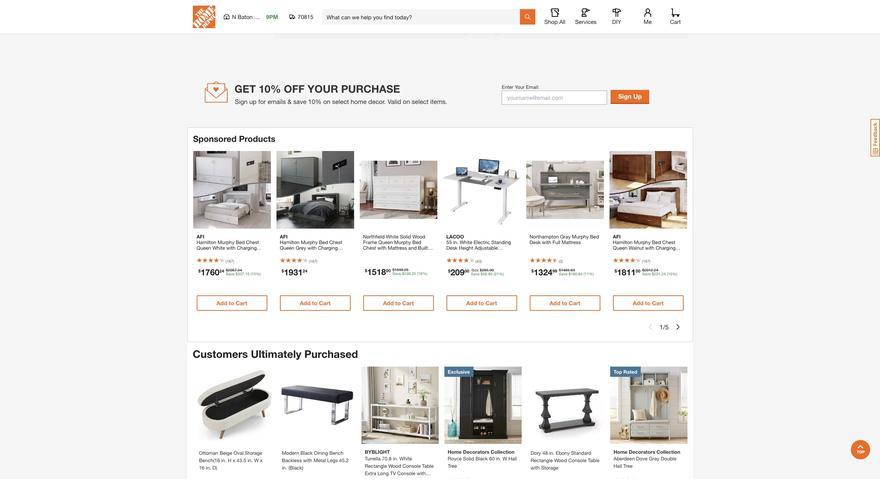 Task type: vqa. For each thing, say whether or not it's contained in the screenshot.
charging
yes



Task type: describe. For each thing, give the bounding box(es) containing it.
1760
[[201, 268, 220, 277]]

) for 209
[[481, 259, 482, 264]]

15
[[252, 272, 256, 276]]

ebony
[[556, 450, 570, 456]]

( down afi hamilton murphy bed chest queen grey with charging station
[[309, 259, 310, 264]]

customers ultimately purchased
[[193, 348, 358, 361]]

56
[[483, 272, 487, 276]]

off
[[284, 83, 305, 95]]

exclusive
[[448, 369, 470, 375]]

lacoo
[[447, 234, 464, 240]]

hamilton murphy bed chest queen white with charging station image
[[193, 151, 271, 229]]

in. right 43.5
[[248, 458, 253, 464]]

cart for hamilton murphy bed chest queen walnut with charging station image
[[652, 300, 664, 307]]

24 right 201
[[662, 272, 666, 276]]

1 x from the left
[[233, 458, 235, 464]]

cart inside cart link
[[670, 18, 681, 25]]

up
[[249, 98, 257, 106]]

sponsored
[[193, 134, 237, 144]]

/box
[[471, 268, 479, 273]]

201
[[654, 272, 661, 276]]

add to cart for 209
[[466, 300, 497, 307]]

bed for afi hamilton murphy bed chest queen white with charging station
[[236, 239, 245, 245]]

purchased
[[304, 348, 358, 361]]

services
[[575, 18, 597, 25]]

90 right 56
[[488, 272, 493, 276]]

dove
[[636, 456, 648, 462]]

to for 209
[[479, 300, 484, 307]]

%) for 1760
[[256, 272, 261, 276]]

/
[[663, 324, 666, 331]]

( up $ 1760 24 $ 2067 . 34 save $ 307 . 10 ( 15 %)
[[226, 259, 227, 264]]

bench
[[330, 450, 344, 456]]

ottoman
[[199, 450, 218, 456]]

( inside $ 1811 00 $ 2012 . 24 save $ 201 . 24 ( 10 %)
[[667, 272, 668, 276]]

wood inside northfield white solid wood frame queen murphy bed chest with mattress and built in charging station
[[413, 234, 425, 240]]

shelves
[[384, 478, 401, 479]]

products
[[239, 134, 275, 144]]

station for afi hamilton murphy bed chest queen white with charging station
[[197, 251, 212, 257]]

$ 1518 00 $ 1848 . 25 save $ 330 . 25 ( 18 %)
[[365, 267, 428, 277]]

rated
[[624, 369, 638, 375]]

48
[[543, 450, 548, 456]]

frame
[[363, 239, 377, 245]]

with inside afi hamilton murphy bed chest queen grey with charging station
[[308, 245, 317, 251]]

rouge
[[254, 13, 271, 20]]

0 horizontal spatial 25
[[404, 268, 409, 272]]

storage inside byblight turrella 70.8 in. white rectangle wood console table extra long tv console with storage shelves
[[365, 478, 382, 479]]

afi hamilton murphy bed chest queen walnut with charging station
[[613, 234, 676, 257]]

2 add to cart button from the left
[[280, 296, 351, 311]]

murphy for afi hamilton murphy bed chest queen grey with charging station
[[301, 239, 318, 245]]

64
[[579, 272, 583, 276]]

yourname@email.com text field
[[502, 91, 608, 105]]

lacoo 55 in. white electric standing desk height adjustable wooden workstation
[[447, 234, 511, 257]]

items.
[[430, 98, 448, 106]]

tv
[[390, 471, 396, 477]]

services button
[[575, 8, 597, 25]]

northampton gray murphy bed desk with full mattress link
[[530, 234, 601, 245]]

ottoman beige oval storage bench(16 in. h x 43.5 in. w x 16 in. d)
[[199, 450, 263, 471]]

enter
[[502, 84, 514, 90]]

1 horizontal spatial 25
[[412, 271, 416, 276]]

white inside byblight turrella 70.8 in. white rectangle wood console table extra long tv console with storage shelves
[[400, 456, 412, 462]]

royce solid black 60 in. w hall tree image
[[444, 367, 522, 444]]

walnut
[[629, 245, 644, 251]]

home for home decorators collection aberdeen dove gray double hall tree
[[614, 449, 628, 455]]

the home depot logo image
[[193, 6, 215, 28]]

save inside $ 209 00 /box $ 265 . 90 save $ 56 . 90 ( 21 %)
[[471, 272, 480, 276]]

purchase
[[341, 83, 400, 95]]

w inside ottoman beige oval storage bench(16 in. h x 43.5 in. w x 16 in. d)
[[254, 458, 259, 464]]

station inside northfield white solid wood frame queen murphy bed chest with mattress and built in charging station
[[385, 251, 400, 257]]

queen for grey
[[280, 245, 294, 251]]

tree inside home decorators collection aberdeen dove gray double hall tree
[[624, 463, 633, 469]]

to for 1324
[[562, 300, 567, 307]]

enter your email:
[[502, 84, 540, 90]]

24 inside $ 1931 24
[[303, 269, 308, 274]]

70815
[[298, 13, 314, 20]]

white inside northfield white solid wood frame queen murphy bed chest with mattress and built in charging station
[[386, 234, 399, 240]]

dining
[[314, 450, 328, 456]]

with inside dory 48 in. ebony standard rectangle wood console table with storage
[[531, 465, 540, 471]]

bed for afi hamilton murphy bed chest queen grey with charging station
[[319, 239, 328, 245]]

( down workstation
[[476, 259, 477, 264]]

with inside modern black dining bench backless with metal legs 45.2 in. (black)
[[303, 458, 312, 464]]

1324
[[534, 268, 553, 277]]

queen for white
[[197, 245, 211, 251]]

solid inside home decorators collection royce solid black 60 in. w hall tree
[[463, 456, 474, 462]]

station for afi hamilton murphy bed chest queen walnut with charging station
[[613, 251, 629, 257]]

2 to from the left
[[312, 300, 318, 307]]

dory 48 in. ebony standard rectangle wood console table with storage link
[[531, 450, 601, 472]]

afi hamilton murphy bed chest queen grey with charging station
[[280, 234, 342, 257]]

your
[[308, 83, 338, 95]]

%) inside $ 209 00 /box $ 265 . 90 save $ 56 . 90 ( 21 %)
[[499, 272, 504, 276]]

afi hamilton murphy bed chest queen white with charging station
[[197, 234, 259, 257]]

2 ) from the left
[[317, 259, 317, 264]]

queen for murphy
[[379, 239, 393, 245]]

up
[[634, 93, 642, 100]]

in. left d)
[[206, 465, 211, 471]]

northampton gray murphy bed desk with full mattress
[[530, 234, 599, 245]]

chest for hamilton murphy bed chest queen white with charging station
[[246, 239, 259, 245]]

murphy for afi hamilton murphy bed chest queen white with charging station
[[218, 239, 234, 245]]

330
[[404, 271, 411, 276]]

northampton gray murphy bed desk with full mattress image
[[526, 151, 604, 229]]

ultimately
[[251, 348, 302, 361]]

height
[[459, 245, 473, 251]]

afi for 1811
[[613, 234, 621, 240]]

) for 1324
[[562, 259, 563, 264]]

solid inside northfield white solid wood frame queen murphy bed chest with mattress and built in charging station
[[400, 234, 411, 240]]

$ 209 00 /box $ 265 . 90 save $ 56 . 90 ( 21 %)
[[448, 268, 504, 277]]

aberdeen
[[614, 456, 635, 462]]

desk inside the 'lacoo 55 in. white electric standing desk height adjustable wooden workstation'
[[447, 245, 458, 251]]

ottoman beige oval storage bench(16 in. h x 43.5 in. w x 16 in. d) link
[[199, 450, 269, 472]]

add for 1811
[[633, 300, 644, 307]]

9pm
[[266, 13, 278, 20]]

) for 1760
[[233, 259, 234, 264]]

add to cart button for 1324
[[530, 296, 601, 311]]

3 add from the left
[[383, 300, 394, 307]]

cart for 55 in. white electric standing desk height adjustable wooden workstation image
[[486, 300, 497, 307]]

in. inside the 'lacoo 55 in. white electric standing desk height adjustable wooden workstation'
[[453, 239, 459, 245]]

black inside modern black dining bench backless with metal legs 45.2 in. (black)
[[301, 450, 313, 456]]

wooden
[[447, 251, 465, 257]]

save for 1324
[[559, 272, 568, 276]]

10 inside $ 1811 00 $ 2012 . 24 save $ 201 . 24 ( 10 %)
[[668, 272, 673, 276]]

hamilton murphy bed chest queen grey with charging station image
[[276, 151, 354, 229]]

modern
[[282, 450, 299, 456]]

add to cart button for 1811
[[613, 296, 684, 311]]

45.2
[[339, 458, 349, 464]]

save
[[293, 98, 307, 106]]

11
[[585, 272, 589, 276]]

murphy inside northfield white solid wood frame queen murphy bed chest with mattress and built in charging station
[[394, 239, 411, 245]]

home decorators collection royce solid black 60 in. w hall tree
[[448, 449, 517, 469]]

55
[[447, 239, 452, 245]]

gray inside northampton gray murphy bed desk with full mattress
[[560, 234, 571, 240]]

1848
[[395, 268, 403, 272]]

w inside home decorators collection royce solid black 60 in. w hall tree
[[503, 456, 507, 462]]

wood for dory 48 in. ebony standard rectangle wood console table with storage
[[554, 458, 567, 464]]

( up $ 1811 00 $ 2012 . 24 save $ 201 . 24 ( 10 %)
[[642, 259, 643, 264]]

187 for 1760
[[227, 259, 233, 264]]

%) for 1324
[[589, 272, 594, 276]]

shop all
[[545, 18, 566, 25]]

byblight
[[365, 449, 390, 455]]

with inside byblight turrella 70.8 in. white rectangle wood console table extra long tv console with storage shelves
[[417, 471, 426, 477]]

$ 1931 24
[[282, 268, 308, 277]]

2 add from the left
[[300, 300, 311, 307]]

$ 1324 99 $ 1485 . 63 save $ 160 . 64 ( 11 %)
[[532, 268, 594, 277]]

shop
[[545, 18, 558, 25]]

add to cart for 1324
[[550, 300, 581, 307]]

265
[[482, 268, 489, 273]]

00 for 1518
[[386, 268, 391, 274]]

me
[[644, 18, 652, 25]]

for
[[258, 98, 266, 106]]

mattress inside northfield white solid wood frame queen murphy bed chest with mattress and built in charging station
[[388, 245, 407, 251]]

gray inside home decorators collection aberdeen dove gray double hall tree
[[649, 456, 660, 462]]

black inside home decorators collection royce solid black 60 in. w hall tree
[[476, 456, 488, 462]]

( 187 ) for 1760
[[226, 259, 234, 264]]

home
[[351, 98, 367, 106]]

email:
[[526, 84, 540, 90]]

beige
[[220, 450, 232, 456]]

160
[[571, 272, 577, 276]]

storage inside dory 48 in. ebony standard rectangle wood console table with storage
[[541, 465, 559, 471]]

decorators for solid
[[463, 449, 490, 455]]

northfield white solid wood frame queen murphy bed chest with mattress and built in charging station
[[363, 234, 433, 257]]

) for 1811
[[650, 259, 651, 264]]

to for 1760
[[229, 300, 234, 307]]

( up $ 1324 99 $ 1485 . 63 save $ 160 . 64 ( 11 %) at bottom
[[559, 259, 560, 264]]

decor.
[[369, 98, 386, 106]]

workstation
[[466, 251, 492, 257]]

2 select from the left
[[412, 98, 429, 106]]

built
[[418, 245, 428, 251]]

with inside northfield white solid wood frame queen murphy bed chest with mattress and built in charging station
[[378, 245, 387, 251]]

in
[[429, 245, 433, 251]]



Task type: locate. For each thing, give the bounding box(es) containing it.
with left full
[[542, 239, 551, 245]]

backless
[[282, 458, 302, 464]]

3 187 from the left
[[643, 259, 650, 264]]

1 vertical spatial 10%
[[308, 98, 322, 106]]

chest up 15
[[246, 239, 259, 245]]

1 horizontal spatial table
[[588, 458, 600, 464]]

00 for 1811
[[636, 269, 641, 274]]

on right valid
[[403, 98, 410, 106]]

1 select from the left
[[332, 98, 349, 106]]

sign
[[619, 93, 632, 100], [235, 98, 248, 106]]

save left 330
[[393, 271, 401, 276]]

home up aberdeen
[[614, 449, 628, 455]]

charging up 34
[[237, 245, 257, 251]]

2 home from the left
[[614, 449, 628, 455]]

sign inside get 10% off your purchase sign up for emails & save 10% on select home decor. valid on select items.
[[235, 98, 248, 106]]

3 afi from the left
[[613, 234, 621, 240]]

00
[[386, 268, 391, 274], [465, 269, 469, 274], [636, 269, 641, 274]]

hamilton inside afi hamilton murphy bed chest queen grey with charging station
[[280, 239, 300, 245]]

hamilton for 1811
[[613, 239, 633, 245]]

d)
[[213, 465, 217, 471]]

murphy inside afi hamilton murphy bed chest queen walnut with charging station
[[634, 239, 651, 245]]

desk inside northampton gray murphy bed desk with full mattress
[[530, 239, 541, 245]]

2 horizontal spatial wood
[[554, 458, 567, 464]]

0 horizontal spatial 00
[[386, 268, 391, 274]]

( 187 ) up 2067
[[226, 259, 234, 264]]

4 to from the left
[[479, 300, 484, 307]]

10% down your
[[308, 98, 322, 106]]

station inside afi hamilton murphy bed chest queen white with charging station
[[197, 251, 212, 257]]

charging down frame
[[363, 251, 383, 257]]

2 ( 187 ) from the left
[[309, 259, 317, 264]]

cart for hamilton murphy bed chest queen grey with charging station image on the left top of page
[[319, 300, 331, 307]]

2 horizontal spatial afi
[[613, 234, 621, 240]]

0 horizontal spatial sign
[[235, 98, 248, 106]]

2067
[[228, 268, 237, 273]]

( right 330
[[417, 271, 418, 276]]

1 add to cart from the left
[[217, 300, 247, 307]]

in. down backless
[[282, 465, 287, 471]]

1 ( 187 ) from the left
[[226, 259, 234, 264]]

table inside dory 48 in. ebony standard rectangle wood console table with storage
[[588, 458, 600, 464]]

with up 2067
[[226, 245, 236, 251]]

hamilton inside afi hamilton murphy bed chest queen white with charging station
[[197, 239, 216, 245]]

10 inside $ 1760 24 $ 2067 . 34 save $ 307 . 10 ( 15 %)
[[245, 272, 250, 276]]

decorators up dove
[[629, 449, 656, 455]]

me button
[[637, 8, 659, 25]]

1 horizontal spatial 00
[[465, 269, 469, 274]]

5 ) from the left
[[650, 259, 651, 264]]

dory 48 in. ebony standard rectangle wood console table with storage
[[531, 450, 600, 471]]

byblight turrella 70.8 in. white rectangle wood console table extra long tv console with storage shelves
[[365, 449, 434, 479]]

white inside the 'lacoo 55 in. white electric standing desk height adjustable wooden workstation'
[[460, 239, 473, 245]]

1 horizontal spatial 10
[[668, 272, 673, 276]]

3 add to cart from the left
[[383, 300, 414, 307]]

charging up 201
[[656, 245, 676, 251]]

0 horizontal spatial desk
[[447, 245, 458, 251]]

4 add from the left
[[466, 300, 477, 307]]

sign up button
[[611, 90, 650, 103]]

24 inside $ 1760 24 $ 2067 . 34 save $ 307 . 10 ( 15 %)
[[220, 269, 224, 274]]

( inside $ 209 00 /box $ 265 . 90 save $ 56 . 90 ( 21 %)
[[494, 272, 495, 276]]

%) inside $ 1811 00 $ 2012 . 24 save $ 201 . 24 ( 10 %)
[[673, 272, 677, 276]]

bed for northampton gray murphy bed desk with full mattress
[[590, 234, 599, 240]]

1 horizontal spatial afi
[[280, 234, 288, 240]]

( 187 ) up 2012
[[642, 259, 651, 264]]

chest for hamilton murphy bed chest queen walnut with charging station
[[663, 239, 676, 245]]

hall inside home decorators collection royce solid black 60 in. w hall tree
[[509, 456, 517, 462]]

) up 1485 in the right of the page
[[562, 259, 563, 264]]

10% up emails at the top left of page
[[259, 83, 281, 95]]

70.8
[[382, 456, 392, 462]]

0 horizontal spatial collection
[[491, 449, 515, 455]]

1 horizontal spatial rectangle
[[531, 458, 553, 464]]

black left 60 at the right bottom of page
[[476, 456, 488, 462]]

0 horizontal spatial afi
[[197, 234, 204, 240]]

white right the northfield
[[386, 234, 399, 240]]

cart for northfield white solid wood frame queen murphy bed chest with mattress and built in charging station image
[[402, 300, 414, 307]]

0 horizontal spatial 187
[[227, 259, 233, 264]]

chest down the northfield
[[363, 245, 376, 251]]

2 horizontal spatial hamilton
[[613, 239, 633, 245]]

valid
[[388, 98, 401, 106]]

save right 99
[[559, 272, 568, 276]]

( inside $ 1760 24 $ 2067 . 34 save $ 307 . 10 ( 15 %)
[[251, 272, 252, 276]]

rectangle for storage
[[531, 458, 553, 464]]

charging for hamilton murphy bed chest queen walnut with charging station
[[656, 245, 676, 251]]

4 add to cart button from the left
[[447, 296, 517, 311]]

0 vertical spatial solid
[[400, 234, 411, 240]]

1 vertical spatial storage
[[541, 465, 559, 471]]

wood up built
[[413, 234, 425, 240]]

2 horizontal spatial storage
[[541, 465, 559, 471]]

queen right frame
[[379, 239, 393, 245]]

187
[[227, 259, 233, 264], [310, 259, 317, 264], [643, 259, 650, 264]]

24 left 2067
[[220, 269, 224, 274]]

white up wooden
[[460, 239, 473, 245]]

standard
[[571, 450, 592, 456]]

%) inside $ 1518 00 $ 1848 . 25 save $ 330 . 25 ( 18 %)
[[423, 271, 428, 276]]

rectangle inside dory 48 in. ebony standard rectangle wood console table with storage
[[531, 458, 553, 464]]

mattress right full
[[562, 239, 581, 245]]

save left 56
[[471, 272, 480, 276]]

1 tree from the left
[[448, 463, 457, 469]]

4 ) from the left
[[562, 259, 563, 264]]

northfield white solid wood frame queen murphy bed chest with mattress and built in charging station image
[[360, 151, 437, 229]]

wood down ebony
[[554, 458, 567, 464]]

cart link
[[668, 8, 683, 25]]

%) right 56
[[499, 272, 504, 276]]

10 right 201
[[668, 272, 673, 276]]

1 / 5
[[660, 324, 669, 331]]

( 187 ) for 1811
[[642, 259, 651, 264]]

wood for byblight turrella 70.8 in. white rectangle wood console table extra long tv console with storage shelves
[[389, 463, 401, 469]]

save left 201
[[643, 272, 651, 276]]

murphy up 2067
[[218, 239, 234, 245]]

1 horizontal spatial w
[[503, 456, 507, 462]]

add to cart for 1811
[[633, 300, 664, 307]]

station up 1760
[[197, 251, 212, 257]]

1 vertical spatial hall
[[614, 463, 622, 469]]

next slide image
[[675, 325, 681, 330]]

2 10 from the left
[[668, 272, 673, 276]]

chest inside afi hamilton murphy bed chest queen grey with charging station
[[329, 239, 342, 245]]

5 add to cart button from the left
[[530, 296, 601, 311]]

0 horizontal spatial 10%
[[259, 83, 281, 95]]

double
[[661, 456, 677, 462]]

mattress inside northampton gray murphy bed desk with full mattress
[[562, 239, 581, 245]]

%) right 330
[[423, 271, 428, 276]]

0 horizontal spatial on
[[323, 98, 331, 106]]

solid up and
[[400, 234, 411, 240]]

queen left walnut
[[613, 245, 628, 251]]

collection for double
[[657, 449, 681, 455]]

dory
[[531, 450, 541, 456]]

decorators for dove
[[629, 449, 656, 455]]

1 on from the left
[[323, 98, 331, 106]]

1 10 from the left
[[245, 272, 250, 276]]

diy button
[[606, 8, 628, 25]]

charging for hamilton murphy bed chest queen white with charging station
[[237, 245, 257, 251]]

( right 201
[[667, 272, 668, 276]]

2 hamilton from the left
[[280, 239, 300, 245]]

chest inside afi hamilton murphy bed chest queen white with charging station
[[246, 239, 259, 245]]

%) inside $ 1324 99 $ 1485 . 63 save $ 160 . 64 ( 11 %)
[[589, 272, 594, 276]]

mattress
[[562, 239, 581, 245], [388, 245, 407, 251]]

3 ( 187 ) from the left
[[642, 259, 651, 264]]

home up royce
[[448, 449, 462, 455]]

sign inside 'button'
[[619, 93, 632, 100]]

2 afi from the left
[[280, 234, 288, 240]]

save for 1518
[[393, 271, 401, 276]]

1 vertical spatial gray
[[649, 456, 660, 462]]

0 horizontal spatial tree
[[448, 463, 457, 469]]

afi inside afi hamilton murphy bed chest queen grey with charging station
[[280, 234, 288, 240]]

) down afi hamilton murphy bed chest queen grey with charging station
[[317, 259, 317, 264]]

55 in. white electric standing desk height adjustable wooden workstation image
[[443, 151, 521, 229]]

90 left 21
[[490, 268, 494, 273]]

chest inside afi hamilton murphy bed chest queen walnut with charging station
[[663, 239, 676, 245]]

murphy inside afi hamilton murphy bed chest queen grey with charging station
[[301, 239, 318, 245]]

oval
[[234, 450, 244, 456]]

white
[[386, 234, 399, 240], [460, 239, 473, 245], [213, 245, 225, 251], [400, 456, 412, 462]]

3 hamilton from the left
[[613, 239, 633, 245]]

0 horizontal spatial hamilton
[[197, 239, 216, 245]]

bed inside afi hamilton murphy bed chest queen walnut with charging station
[[652, 239, 661, 245]]

decorators inside home decorators collection aberdeen dove gray double hall tree
[[629, 449, 656, 455]]

murphy up $ 1931 24
[[301, 239, 318, 245]]

white up 1760
[[213, 245, 225, 251]]

0 horizontal spatial w
[[254, 458, 259, 464]]

grey
[[296, 245, 306, 251]]

storage down extra
[[365, 478, 382, 479]]

%) right 201
[[673, 272, 677, 276]]

in. right 55
[[453, 239, 459, 245]]

station inside afi hamilton murphy bed chest queen grey with charging station
[[280, 251, 296, 257]]

with inside afi hamilton murphy bed chest queen walnut with charging station
[[646, 245, 655, 251]]

to for 1811
[[645, 300, 651, 307]]

n
[[232, 13, 236, 20]]

murphy left built
[[394, 239, 411, 245]]

get
[[235, 83, 256, 95]]

1 hamilton from the left
[[197, 239, 216, 245]]

( inside $ 1518 00 $ 1848 . 25 save $ 330 . 25 ( 18 %)
[[417, 271, 418, 276]]

0 horizontal spatial gray
[[560, 234, 571, 240]]

charging inside afi hamilton murphy bed chest queen grey with charging station
[[318, 245, 338, 251]]

afi inside afi hamilton murphy bed chest queen white with charging station
[[197, 234, 204, 240]]

0 vertical spatial gray
[[560, 234, 571, 240]]

queen
[[379, 239, 393, 245], [197, 245, 211, 251], [280, 245, 294, 251], [613, 245, 628, 251]]

24 right 2012
[[654, 268, 659, 273]]

What can we help you find today? search field
[[327, 9, 520, 24]]

25
[[404, 268, 409, 272], [412, 271, 416, 276]]

1 collection from the left
[[491, 449, 515, 455]]

mattress left and
[[388, 245, 407, 251]]

desk down lacoo
[[447, 245, 458, 251]]

bed inside afi hamilton murphy bed chest queen grey with charging station
[[319, 239, 328, 245]]

extra
[[365, 471, 376, 477]]

with inside afi hamilton murphy bed chest queen white with charging station
[[226, 245, 236, 251]]

save for 1760
[[226, 272, 235, 276]]

0 horizontal spatial 10
[[245, 272, 250, 276]]

1 horizontal spatial 10%
[[308, 98, 322, 106]]

storage
[[245, 450, 262, 456], [541, 465, 559, 471], [365, 478, 382, 479]]

charging right the "grey" at the left of the page
[[318, 245, 338, 251]]

solid
[[400, 234, 411, 240], [463, 456, 474, 462]]

add to cart for 1760
[[217, 300, 247, 307]]

charging for hamilton murphy bed chest queen grey with charging station
[[318, 245, 338, 251]]

1 horizontal spatial gray
[[649, 456, 660, 462]]

1811
[[617, 268, 636, 277]]

( right 64
[[584, 272, 585, 276]]

00 left /box
[[465, 269, 469, 274]]

1 horizontal spatial desk
[[530, 239, 541, 245]]

307
[[238, 272, 244, 276]]

bed for afi hamilton murphy bed chest queen walnut with charging station
[[652, 239, 661, 245]]

$ 1811 00 $ 2012 . 24 save $ 201 . 24 ( 10 %)
[[615, 268, 677, 277]]

cart for northampton gray murphy bed desk with full mattress image
[[569, 300, 581, 307]]

1 horizontal spatial tree
[[624, 463, 633, 469]]

2 add to cart from the left
[[300, 300, 331, 307]]

99
[[553, 269, 557, 274]]

rectangle inside byblight turrella 70.8 in. white rectangle wood console table extra long tv console with storage shelves
[[365, 463, 387, 469]]

3 ) from the left
[[481, 259, 482, 264]]

&
[[288, 98, 292, 106]]

00 for 209
[[465, 269, 469, 274]]

187 up 2012
[[643, 259, 650, 264]]

diy
[[613, 18, 622, 25]]

add down $ 209 00 /box $ 265 . 90 save $ 56 . 90 ( 21 %)
[[466, 300, 477, 307]]

ottoman beige oval storage bench(16 in. h x 43.5 in. w x 16 in. d) image
[[196, 367, 273, 444]]

0 vertical spatial 10%
[[259, 83, 281, 95]]

2 horizontal spatial ( 187 )
[[642, 259, 651, 264]]

00 left 1848
[[386, 268, 391, 274]]

1 horizontal spatial decorators
[[629, 449, 656, 455]]

gray
[[560, 234, 571, 240], [649, 456, 660, 462]]

0 horizontal spatial mattress
[[388, 245, 407, 251]]

0 horizontal spatial x
[[233, 458, 235, 464]]

chest right walnut
[[663, 239, 676, 245]]

charging inside afi hamilton murphy bed chest queen walnut with charging station
[[656, 245, 676, 251]]

cart
[[670, 18, 681, 25], [236, 300, 247, 307], [319, 300, 331, 307], [402, 300, 414, 307], [486, 300, 497, 307], [569, 300, 581, 307], [652, 300, 664, 307]]

legs
[[327, 458, 338, 464]]

6 add to cart button from the left
[[613, 296, 684, 311]]

hall inside home decorators collection aberdeen dove gray double hall tree
[[614, 463, 622, 469]]

console
[[569, 458, 587, 464], [403, 463, 421, 469], [397, 471, 416, 477]]

0 horizontal spatial black
[[301, 450, 313, 456]]

collection
[[491, 449, 515, 455], [657, 449, 681, 455]]

in. right 60 at the right bottom of page
[[496, 456, 501, 462]]

1 station from the left
[[197, 251, 212, 257]]

collection inside home decorators collection royce solid black 60 in. w hall tree
[[491, 449, 515, 455]]

station inside afi hamilton murphy bed chest queen walnut with charging station
[[613, 251, 629, 257]]

storage up 43.5
[[245, 450, 262, 456]]

baton
[[238, 13, 253, 20]]

0 horizontal spatial home
[[448, 449, 462, 455]]

with inside northampton gray murphy bed desk with full mattress
[[542, 239, 551, 245]]

1 horizontal spatial mattress
[[562, 239, 581, 245]]

this is the first slide image
[[648, 325, 654, 330]]

3 add to cart button from the left
[[363, 296, 434, 311]]

hamilton up 1811 at the right
[[613, 239, 633, 245]]

tree inside home decorators collection royce solid black 60 in. w hall tree
[[448, 463, 457, 469]]

bed inside northfield white solid wood frame queen murphy bed chest with mattress and built in charging station
[[413, 239, 422, 245]]

console for standard
[[569, 458, 587, 464]]

1 horizontal spatial home
[[614, 449, 628, 455]]

5 add to cart from the left
[[550, 300, 581, 307]]

sponsored products
[[193, 134, 275, 144]]

60
[[489, 456, 495, 462]]

1 decorators from the left
[[463, 449, 490, 455]]

24 down the "grey" at the left of the page
[[303, 269, 308, 274]]

add down $ 1324 99 $ 1485 . 63 save $ 160 . 64 ( 11 %) at bottom
[[550, 300, 561, 307]]

1931
[[284, 268, 303, 277]]

murphy for northampton gray murphy bed desk with full mattress
[[572, 234, 589, 240]]

rectangle for long
[[365, 463, 387, 469]]

5 add from the left
[[550, 300, 561, 307]]

1 horizontal spatial on
[[403, 98, 410, 106]]

209
[[451, 268, 465, 277]]

x
[[233, 458, 235, 464], [260, 458, 263, 464]]

0 horizontal spatial table
[[422, 463, 434, 469]]

add to cart button for 209
[[447, 296, 517, 311]]

0 horizontal spatial select
[[332, 98, 349, 106]]

00 inside $ 1518 00 $ 1848 . 25 save $ 330 . 25 ( 18 %)
[[386, 268, 391, 274]]

1518
[[367, 267, 386, 277]]

add for 1760
[[217, 300, 227, 307]]

chest for hamilton murphy bed chest queen grey with charging station
[[329, 239, 342, 245]]

murphy inside northampton gray murphy bed desk with full mattress
[[572, 234, 589, 240]]

add down $ 1931 24
[[300, 300, 311, 307]]

table for white
[[422, 463, 434, 469]]

2 vertical spatial storage
[[365, 478, 382, 479]]

charging inside northfield white solid wood frame queen murphy bed chest with mattress and built in charging station
[[363, 251, 383, 257]]

h
[[228, 458, 231, 464]]

queen inside northfield white solid wood frame queen murphy bed chest with mattress and built in charging station
[[379, 239, 393, 245]]

desk left full
[[530, 239, 541, 245]]

18
[[418, 271, 423, 276]]

0 vertical spatial storage
[[245, 450, 262, 456]]

chest left frame
[[329, 239, 342, 245]]

white inside afi hamilton murphy bed chest queen white with charging station
[[213, 245, 225, 251]]

gray right northampton
[[560, 234, 571, 240]]

afi for 1760
[[197, 234, 204, 240]]

3 to from the left
[[395, 300, 401, 307]]

$ inside $ 1931 24
[[282, 269, 284, 274]]

modern black dining bench backless with metal legs 45.2 in. (black) image
[[279, 367, 356, 444]]

select left home
[[332, 98, 349, 106]]

2 x from the left
[[260, 458, 263, 464]]

station left the "grey" at the left of the page
[[280, 251, 296, 257]]

( inside $ 1324 99 $ 1485 . 63 save $ 160 . 64 ( 11 %)
[[584, 272, 585, 276]]

dory 48 in. ebony standard rectangle wood console table with storage image
[[527, 367, 605, 444]]

add for 1324
[[550, 300, 561, 307]]

0 horizontal spatial storage
[[245, 450, 262, 456]]

16
[[199, 465, 205, 471]]

home inside home decorators collection aberdeen dove gray double hall tree
[[614, 449, 628, 455]]

0 horizontal spatial decorators
[[463, 449, 490, 455]]

1 horizontal spatial hamilton
[[280, 239, 300, 245]]

bed inside northampton gray murphy bed desk with full mattress
[[590, 234, 599, 240]]

n baton rouge
[[232, 13, 271, 20]]

station for afi hamilton murphy bed chest queen grey with charging station
[[280, 251, 296, 257]]

in.
[[453, 239, 459, 245], [550, 450, 555, 456], [393, 456, 398, 462], [496, 456, 501, 462], [221, 458, 227, 464], [248, 458, 253, 464], [206, 465, 211, 471], [282, 465, 287, 471]]

your
[[515, 84, 525, 90]]

queen inside afi hamilton murphy bed chest queen grey with charging station
[[280, 245, 294, 251]]

(black)
[[289, 465, 303, 471]]

murphy right full
[[572, 234, 589, 240]]

1 horizontal spatial black
[[476, 456, 488, 462]]

2 187 from the left
[[310, 259, 317, 264]]

white right the 70.8
[[400, 456, 412, 462]]

4 add to cart from the left
[[466, 300, 497, 307]]

save inside $ 1760 24 $ 2067 . 34 save $ 307 . 10 ( 15 %)
[[226, 272, 235, 276]]

save inside $ 1811 00 $ 2012 . 24 save $ 201 . 24 ( 10 %)
[[643, 272, 651, 276]]

add for 209
[[466, 300, 477, 307]]

home inside home decorators collection royce solid black 60 in. w hall tree
[[448, 449, 462, 455]]

1 horizontal spatial hall
[[614, 463, 622, 469]]

in. left h
[[221, 458, 227, 464]]

( right 307
[[251, 272, 252, 276]]

w right 60 at the right bottom of page
[[503, 456, 507, 462]]

1 ) from the left
[[233, 259, 234, 264]]

with
[[542, 239, 551, 245], [226, 245, 236, 251], [308, 245, 317, 251], [378, 245, 387, 251], [646, 245, 655, 251], [303, 458, 312, 464], [531, 465, 540, 471], [417, 471, 426, 477]]

1 add from the left
[[217, 300, 227, 307]]

2 tree from the left
[[624, 463, 633, 469]]

queen inside afi hamilton murphy bed chest queen white with charging station
[[197, 245, 211, 251]]

queen inside afi hamilton murphy bed chest queen walnut with charging station
[[613, 245, 628, 251]]

1 187 from the left
[[227, 259, 233, 264]]

0 horizontal spatial solid
[[400, 234, 411, 240]]

1 horizontal spatial 187
[[310, 259, 317, 264]]

00 inside $ 209 00 /box $ 265 . 90 save $ 56 . 90 ( 21 %)
[[465, 269, 469, 274]]

save inside $ 1518 00 $ 1848 . 25 save $ 330 . 25 ( 18 %)
[[393, 271, 401, 276]]

x right 43.5
[[260, 458, 263, 464]]

chest inside northfield white solid wood frame queen murphy bed chest with mattress and built in charging station
[[363, 245, 376, 251]]

10 left 15
[[245, 272, 250, 276]]

hall down aberdeen
[[614, 463, 622, 469]]

with right frame
[[378, 245, 387, 251]]

1 horizontal spatial storage
[[365, 478, 382, 479]]

0 horizontal spatial rectangle
[[365, 463, 387, 469]]

1 home from the left
[[448, 449, 462, 455]]

add down $ 1760 24 $ 2067 . 34 save $ 307 . 10 ( 15 %)
[[217, 300, 227, 307]]

1 vertical spatial solid
[[463, 456, 474, 462]]

2 decorators from the left
[[629, 449, 656, 455]]

murphy for afi hamilton murphy bed chest queen walnut with charging station
[[634, 239, 651, 245]]

0 horizontal spatial ( 187 )
[[226, 259, 234, 264]]

on
[[323, 98, 331, 106], [403, 98, 410, 106]]

187 for 1811
[[643, 259, 650, 264]]

in. inside dory 48 in. ebony standard rectangle wood console table with storage
[[550, 450, 555, 456]]

add to cart button
[[197, 296, 267, 311], [280, 296, 351, 311], [363, 296, 434, 311], [447, 296, 517, 311], [530, 296, 601, 311], [613, 296, 684, 311]]

solid right royce
[[463, 456, 474, 462]]

in. inside byblight turrella 70.8 in. white rectangle wood console table extra long tv console with storage shelves
[[393, 456, 398, 462]]

1 afi from the left
[[197, 234, 204, 240]]

queen for walnut
[[613, 245, 628, 251]]

in. right the 70.8
[[393, 456, 398, 462]]

( right 56
[[494, 272, 495, 276]]

decorators up 60 at the right bottom of page
[[463, 449, 490, 455]]

turrella 70.8 in. white rectangle wood console table extra long tv console with storage shelves image
[[362, 367, 439, 444]]

home for home decorators collection royce solid black 60 in. w hall tree
[[448, 449, 462, 455]]

%) inside $ 1760 24 $ 2067 . 34 save $ 307 . 10 ( 15 %)
[[256, 272, 261, 276]]

add to cart button for 1760
[[197, 296, 267, 311]]

cart for hamilton murphy bed chest queen white with charging station image
[[236, 300, 247, 307]]

%) for 1811
[[673, 272, 677, 276]]

storage down 48
[[541, 465, 559, 471]]

1 horizontal spatial ( 187 )
[[309, 259, 317, 264]]

2 horizontal spatial 187
[[643, 259, 650, 264]]

2 horizontal spatial 00
[[636, 269, 641, 274]]

6 add from the left
[[633, 300, 644, 307]]

hamilton murphy bed chest queen walnut with charging station image
[[610, 151, 687, 229]]

bench(16
[[199, 458, 220, 464]]

1 add to cart button from the left
[[197, 296, 267, 311]]

2 station from the left
[[280, 251, 296, 257]]

all
[[560, 18, 566, 25]]

northampton
[[530, 234, 559, 240]]

in. inside home decorators collection royce solid black 60 in. w hall tree
[[496, 456, 501, 462]]

with right walnut
[[646, 245, 655, 251]]

rectangle down turrella
[[365, 463, 387, 469]]

hamilton inside afi hamilton murphy bed chest queen walnut with charging station
[[613, 239, 633, 245]]

black left dining
[[301, 450, 313, 456]]

with right tv
[[417, 471, 426, 477]]

save for 1811
[[643, 272, 651, 276]]

get 10% off your purchase sign up for emails & save 10% on select home decor. valid on select items.
[[235, 83, 448, 106]]

charging inside afi hamilton murphy bed chest queen white with charging station
[[237, 245, 257, 251]]

1 horizontal spatial collection
[[657, 449, 681, 455]]

feedback link image
[[871, 119, 880, 157]]

long
[[378, 471, 389, 477]]

aberdeen dove gray double hall tree image
[[610, 367, 688, 444]]

x right h
[[233, 458, 235, 464]]

1 horizontal spatial x
[[260, 458, 263, 464]]

1 to from the left
[[229, 300, 234, 307]]

4 station from the left
[[613, 251, 629, 257]]

murphy inside afi hamilton murphy bed chest queen white with charging station
[[218, 239, 234, 245]]

desk
[[530, 239, 541, 245], [447, 245, 458, 251]]

3 station from the left
[[385, 251, 400, 257]]

collection for 60
[[491, 449, 515, 455]]

table inside byblight turrella 70.8 in. white rectangle wood console table extra long tv console with storage shelves
[[422, 463, 434, 469]]

table for standard
[[588, 458, 600, 464]]

hamilton for 1760
[[197, 239, 216, 245]]

2 collection from the left
[[657, 449, 681, 455]]

afi inside afi hamilton murphy bed chest queen walnut with charging station
[[613, 234, 621, 240]]

187 up 2067
[[227, 259, 233, 264]]

) down workstation
[[481, 259, 482, 264]]

1 horizontal spatial solid
[[463, 456, 474, 462]]

emails
[[268, 98, 286, 106]]

wood inside byblight turrella 70.8 in. white rectangle wood console table extra long tv console with storage shelves
[[389, 463, 401, 469]]

6 add to cart from the left
[[633, 300, 664, 307]]

console for white
[[403, 463, 421, 469]]

6 to from the left
[[645, 300, 651, 307]]

0 vertical spatial hall
[[509, 456, 517, 462]]

( 187 ) down afi hamilton murphy bed chest queen grey with charging station
[[309, 259, 317, 264]]

0 horizontal spatial wood
[[389, 463, 401, 469]]

2 on from the left
[[403, 98, 410, 106]]

1 horizontal spatial sign
[[619, 93, 632, 100]]

add down $ 1811 00 $ 2012 . 24 save $ 201 . 24 ( 10 %)
[[633, 300, 644, 307]]

bed inside afi hamilton murphy bed chest queen white with charging station
[[236, 239, 245, 245]]

hamilton
[[197, 239, 216, 245], [280, 239, 300, 245], [613, 239, 633, 245]]

save inside $ 1324 99 $ 1485 . 63 save $ 160 . 64 ( 11 %)
[[559, 272, 568, 276]]

hall
[[509, 456, 517, 462], [614, 463, 622, 469]]

hamilton up 1931
[[280, 239, 300, 245]]

1 horizontal spatial select
[[412, 98, 429, 106]]

w right 43.5
[[254, 458, 259, 464]]

0 horizontal spatial hall
[[509, 456, 517, 462]]

in. inside modern black dining bench backless with metal legs 45.2 in. (black)
[[282, 465, 287, 471]]

10%
[[259, 83, 281, 95], [308, 98, 322, 106]]

%) for 1518
[[423, 271, 428, 276]]

save left 34
[[226, 272, 235, 276]]

1 horizontal spatial wood
[[413, 234, 425, 240]]

5 to from the left
[[562, 300, 567, 307]]

murphy up 2012
[[634, 239, 651, 245]]

collection inside home decorators collection aberdeen dove gray double hall tree
[[657, 449, 681, 455]]

2012
[[645, 268, 653, 273]]

storage inside ottoman beige oval storage bench(16 in. h x 43.5 in. w x 16 in. d)
[[245, 450, 262, 456]]

home decorators collection aberdeen dove gray double hall tree
[[614, 449, 681, 469]]



